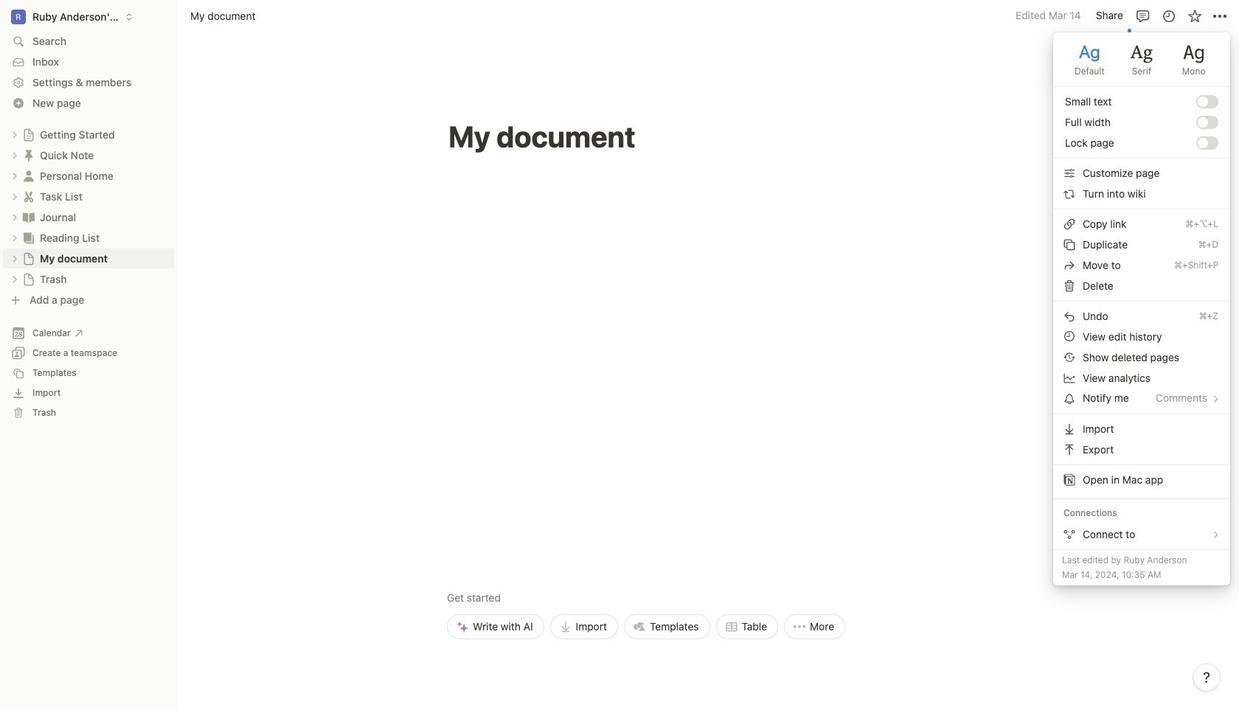 Task type: locate. For each thing, give the bounding box(es) containing it.
0 horizontal spatial menu
[[447, 488, 846, 640]]

updates image
[[1162, 8, 1177, 23]]

favorite image
[[1188, 8, 1203, 23]]

1 horizontal spatial menu
[[1054, 32, 1231, 550]]

menu
[[1054, 32, 1231, 550], [447, 488, 846, 640]]

comments image
[[1136, 8, 1151, 23]]



Task type: vqa. For each thing, say whether or not it's contained in the screenshot.
Favorite "image" associated with Updates icon to the left
no



